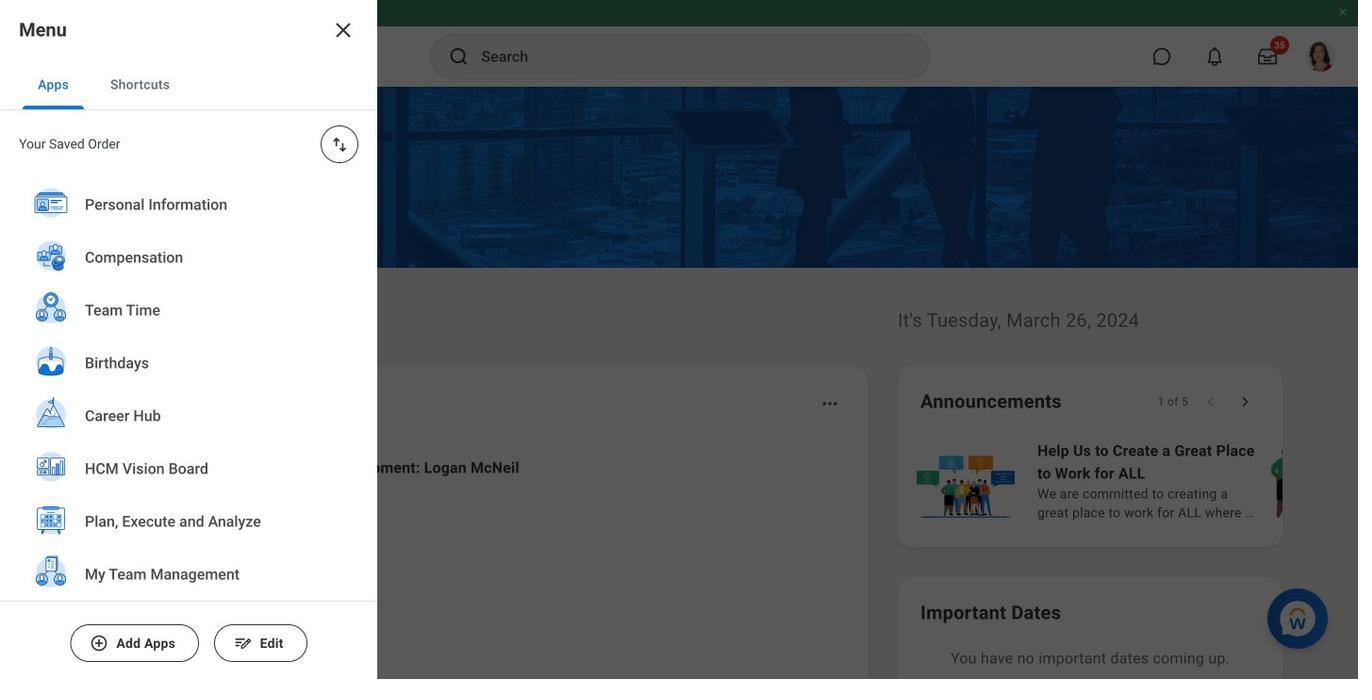 Task type: locate. For each thing, give the bounding box(es) containing it.
profile logan mcneil element
[[1294, 36, 1347, 77]]

tab list
[[0, 60, 377, 110]]

plus circle image
[[90, 634, 109, 653]]

x image
[[332, 19, 355, 42]]

banner
[[0, 0, 1358, 87]]

book open image
[[125, 646, 154, 675]]

main content
[[0, 87, 1358, 679]]

search image
[[448, 45, 470, 68]]

close environment banner image
[[1338, 7, 1349, 18]]

notifications large image
[[1206, 47, 1225, 66]]

status
[[1158, 394, 1189, 409]]

list
[[0, 178, 377, 679], [913, 438, 1358, 525], [98, 442, 845, 679]]



Task type: describe. For each thing, give the bounding box(es) containing it.
inbox image
[[125, 569, 154, 597]]

chevron left small image
[[1202, 392, 1221, 411]]

chevron right small image
[[1236, 392, 1255, 411]]

global navigation dialog
[[0, 0, 377, 679]]

sort image
[[330, 135, 349, 154]]

text edit image
[[234, 634, 253, 653]]

inbox large image
[[1258, 47, 1277, 66]]



Task type: vqa. For each thing, say whether or not it's contained in the screenshot.
"status"
yes



